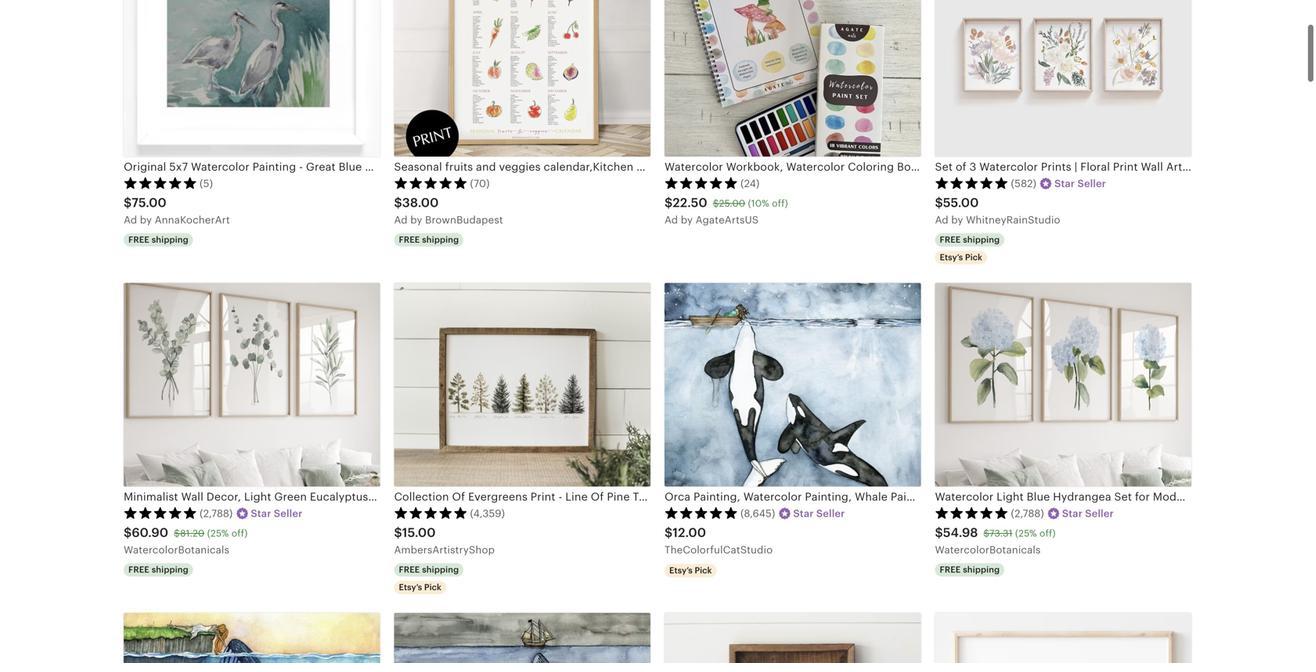 Task type: vqa. For each thing, say whether or not it's contained in the screenshot.
$ within the $ 75.00 a d b y AnnaKocherArt
yes



Task type: describe. For each thing, give the bounding box(es) containing it.
25.00
[[719, 193, 746, 204]]

(4,359)
[[470, 503, 505, 515]]

$ 54.98 $ 73.31 (25% off) watercolorbotanicals
[[935, 521, 1056, 551]]

star for 12.00
[[794, 503, 814, 515]]

1 horizontal spatial pick
[[695, 561, 712, 571]]

d inside $ 22.50 $ 25.00 (10% off) a d b y agateartsus
[[672, 210, 678, 221]]

$ for 15.00
[[394, 521, 402, 535]]

$ for 60.90
[[124, 521, 132, 535]]

$ 12.00 thecolorfulcatstudio
[[665, 521, 773, 551]]

a for 38.00
[[394, 210, 401, 221]]

agateartsus
[[696, 210, 759, 221]]

painting
[[253, 156, 296, 168]]

d for 55.00
[[942, 210, 949, 221]]

pick for 55.00
[[965, 248, 983, 258]]

free for 54.98
[[940, 560, 961, 570]]

car painting from photo, car paintings, car drawing from photo, custom watercolor portrait,personalized gift for boyfriend, gift for him image
[[935, 608, 1192, 663]]

collection of evergreens print - line of pine trees print, pine trees print, home decor, mountain decor, watercolor pines trees print image
[[394, 278, 651, 482]]

5 out of 5 stars image for watercolor light blue hydrangea set for modern homes, minimalist artwork, set of 3 prints, botanical fine art posters, hamptons wall decor image
[[935, 502, 1009, 514]]

5 out of 5 stars image for original 5x7 watercolor painting - great blue herons image
[[124, 172, 197, 184]]

y for 75.00
[[146, 210, 152, 221]]

1 horizontal spatial etsy's
[[670, 561, 693, 571]]

brownbudapest
[[425, 210, 503, 221]]

set of 3 watercolor prints | floral print wall art | wildflower art | floral artwork | botanical art | girl nursery decor | flowers painting image
[[935, 0, 1192, 152]]

$ 60.90 $ 81.20 (25% off) watercolorbotanicals
[[124, 521, 248, 551]]

y for 55.00
[[958, 210, 964, 221]]

a inside $ 22.50 $ 25.00 (10% off) a d b y agateartsus
[[665, 210, 672, 221]]

free shipping etsy's pick for 15.00
[[399, 560, 459, 588]]

star seller for 12.00
[[794, 503, 845, 515]]

15.00
[[402, 521, 436, 535]]

free shipping for 75.00
[[128, 230, 189, 240]]

etsy's pick
[[670, 561, 712, 571]]

annakocherart
[[155, 210, 230, 221]]

5 out of 5 stars image for the watercolor workbook, watercolor coloring book, painting workbook, watercolor paints, watercolor gift, art workbook, step by step painting image
[[665, 172, 738, 184]]

$ for 12.00
[[665, 521, 673, 535]]

watercolor workbook, watercolor coloring book, painting workbook, watercolor paints, watercolor gift, art workbook, step by step painting image
[[665, 0, 921, 152]]

shipping for 38.00
[[422, 230, 459, 240]]

etsy's for 15.00
[[399, 578, 422, 588]]

original 5x7 watercolor painting - great blue herons
[[124, 156, 403, 168]]

seasonal fruits and veggies calendar,kitchen wall decor,healthy lifestyle,california,fruits,vegetables,watercolor print,home decor, farmers image
[[394, 0, 651, 152]]

star for 60.90
[[251, 503, 271, 515]]

seller for 12.00
[[817, 503, 845, 515]]

free shipping for 60.90
[[128, 560, 189, 570]]

free shipping for 38.00
[[399, 230, 459, 240]]

(2,788) for 54.98
[[1011, 503, 1045, 515]]

(24)
[[741, 173, 760, 185]]

whitneyrainstudio
[[966, 210, 1061, 221]]

thecolorfulcatstudio
[[665, 540, 773, 551]]

herons
[[365, 156, 403, 168]]

55.00
[[943, 191, 979, 205]]

seller for 60.90
[[274, 503, 303, 515]]

pick for 15.00
[[424, 578, 442, 588]]

watercolorbotanicals for 60.90
[[124, 540, 229, 551]]

60.90
[[132, 521, 168, 535]]

$ for 55.00
[[935, 191, 943, 205]]

star for 54.98
[[1063, 503, 1083, 515]]

watercolor light blue hydrangea set for modern homes, minimalist artwork, set of 3 prints, botanical fine art posters, hamptons wall decor image
[[935, 278, 1192, 482]]

b inside $ 22.50 $ 25.00 (10% off) a d b y agateartsus
[[681, 210, 688, 221]]

whale art, watercolor painting, whale painting, whale and girl, whale print, nursery art, humpback whale, print titled, "the fisherman's..." image
[[124, 608, 380, 663]]

free shipping etsy's pick for 55.00
[[940, 230, 1000, 258]]

off) for 60.90
[[232, 523, 248, 534]]

$ for 75.00
[[124, 191, 132, 205]]

free down 15.00
[[399, 560, 420, 570]]

(25% for 54.98
[[1016, 523, 1037, 534]]

blue
[[339, 156, 362, 168]]

b for 55.00
[[952, 210, 958, 221]]

12.00
[[673, 521, 706, 535]]

free down 55.00
[[940, 230, 961, 240]]

$ 55.00 a d b y whitneyrainstudio
[[935, 191, 1061, 221]]



Task type: locate. For each thing, give the bounding box(es) containing it.
2 d from the left
[[401, 210, 408, 221]]

etsy's down the 12.00
[[670, 561, 693, 571]]

free down 75.00
[[128, 230, 149, 240]]

2 y from the left
[[417, 210, 422, 221]]

5x7
[[169, 156, 188, 168]]

y inside $ 55.00 a d b y whitneyrainstudio
[[958, 210, 964, 221]]

1 horizontal spatial free shipping etsy's pick
[[940, 230, 1000, 258]]

d inside '$ 38.00 a d b y brownbudapest'
[[401, 210, 408, 221]]

original
[[124, 156, 166, 168]]

5 out of 5 stars image up the 12.00
[[665, 502, 738, 514]]

$ inside "$ 12.00 thecolorfulcatstudio"
[[665, 521, 673, 535]]

2 b from the left
[[411, 210, 417, 221]]

3 y from the left
[[687, 210, 693, 221]]

73.31
[[990, 523, 1013, 534]]

5 out of 5 stars image up 60.90
[[124, 502, 197, 514]]

d inside $ 75.00 a d b y annakocherart
[[131, 210, 137, 221]]

0 horizontal spatial etsy's
[[399, 578, 422, 588]]

off) inside $ 60.90 $ 81.20 (25% off) watercolorbotanicals
[[232, 523, 248, 534]]

5 out of 5 stars image up 22.50
[[665, 172, 738, 184]]

a
[[124, 210, 131, 221], [394, 210, 401, 221], [665, 210, 672, 221], [935, 210, 942, 221]]

$ inside $ 55.00 a d b y whitneyrainstudio
[[935, 191, 943, 205]]

4 y from the left
[[958, 210, 964, 221]]

0 vertical spatial free shipping etsy's pick
[[940, 230, 1000, 258]]

0 horizontal spatial pick
[[424, 578, 442, 588]]

(2,788) for 60.90
[[200, 503, 233, 515]]

b down 75.00
[[140, 210, 147, 221]]

4 a from the left
[[935, 210, 942, 221]]

d down 75.00
[[131, 210, 137, 221]]

whale painting, watercolor painting, whale print, whale and boat, whale art, whale nursery, humpback whale, print titled, "fathoms below" image
[[394, 608, 651, 663]]

etsy's for 55.00
[[940, 248, 963, 258]]

(25% for 60.90
[[207, 523, 229, 534]]

b for 75.00
[[140, 210, 147, 221]]

free shipping for 54.98
[[940, 560, 1000, 570]]

1 y from the left
[[146, 210, 152, 221]]

a down herons
[[394, 210, 401, 221]]

0 vertical spatial pick
[[965, 248, 983, 258]]

etsy's
[[940, 248, 963, 258], [670, 561, 693, 571], [399, 578, 422, 588]]

0 horizontal spatial free shipping etsy's pick
[[399, 560, 459, 588]]

shipping down ambersartistryshop
[[422, 560, 459, 570]]

d inside $ 55.00 a d b y whitneyrainstudio
[[942, 210, 949, 221]]

5 out of 5 stars image for orca painting, watercolor painting, whale painting, orca and girl, killer whale, whale nursery, whale print, boy and girl versions available image
[[665, 502, 738, 514]]

3 a from the left
[[665, 210, 672, 221]]

star seller
[[1055, 173, 1107, 185], [251, 503, 303, 515], [794, 503, 845, 515], [1063, 503, 1114, 515]]

shipping for 54.98
[[963, 560, 1000, 570]]

b down 38.00
[[411, 210, 417, 221]]

$
[[124, 191, 132, 205], [394, 191, 402, 205], [665, 191, 673, 205], [935, 191, 943, 205], [713, 193, 719, 204], [124, 521, 132, 535], [394, 521, 402, 535], [665, 521, 673, 535], [935, 521, 943, 535], [174, 523, 180, 534], [984, 523, 990, 534]]

(10%
[[748, 193, 770, 204]]

a for 55.00
[[935, 210, 942, 221]]

(2,788) up 81.20
[[200, 503, 233, 515]]

38.00
[[402, 191, 439, 205]]

0 horizontal spatial (25%
[[207, 523, 229, 534]]

3 d from the left
[[672, 210, 678, 221]]

4 b from the left
[[952, 210, 958, 221]]

1 horizontal spatial (25%
[[1016, 523, 1037, 534]]

b inside $ 55.00 a d b y whitneyrainstudio
[[952, 210, 958, 221]]

off) right (10%
[[772, 193, 788, 204]]

free shipping etsy's pick down ambersartistryshop
[[399, 560, 459, 588]]

free shipping down $ 75.00 a d b y annakocherart
[[128, 230, 189, 240]]

free down 54.98
[[940, 560, 961, 570]]

watercolorbotanicals inside $ 60.90 $ 81.20 (25% off) watercolorbotanicals
[[124, 540, 229, 551]]

y inside $ 75.00 a d b y annakocherart
[[146, 210, 152, 221]]

d down 55.00
[[942, 210, 949, 221]]

pick down the thecolorfulcatstudio
[[695, 561, 712, 571]]

free shipping etsy's pick down 55.00
[[940, 230, 1000, 258]]

shipping down $ 54.98 $ 73.31 (25% off) watercolorbotanicals
[[963, 560, 1000, 570]]

1 d from the left
[[131, 210, 137, 221]]

5 out of 5 stars image up 38.00
[[394, 172, 468, 184]]

(25% right 73.31
[[1016, 523, 1037, 534]]

shipping for 75.00
[[152, 230, 189, 240]]

1 horizontal spatial watercolorbotanicals
[[935, 540, 1041, 551]]

free shipping down 54.98
[[940, 560, 1000, 570]]

watercolorbotanicals down 81.20
[[124, 540, 229, 551]]

5 out of 5 stars image for seasonal fruits and veggies calendar,kitchen wall decor,healthy lifestyle,california,fruits,vegetables,watercolor print,home decor, farmers image
[[394, 172, 468, 184]]

shipping down $ 75.00 a d b y annakocherart
[[152, 230, 189, 240]]

1 vertical spatial etsy's
[[670, 561, 693, 571]]

d for 75.00
[[131, 210, 137, 221]]

watercolorbotanicals
[[124, 540, 229, 551], [935, 540, 1041, 551]]

0 vertical spatial etsy's
[[940, 248, 963, 258]]

a for 75.00
[[124, 210, 131, 221]]

(25% inside $ 54.98 $ 73.31 (25% off) watercolorbotanicals
[[1016, 523, 1037, 534]]

shipping down '$ 38.00 a d b y brownbudapest'
[[422, 230, 459, 240]]

$ 75.00 a d b y annakocherart
[[124, 191, 230, 221]]

free down 60.90
[[128, 560, 149, 570]]

y down 55.00
[[958, 210, 964, 221]]

free shipping
[[128, 230, 189, 240], [399, 230, 459, 240], [128, 560, 189, 570], [940, 560, 1000, 570]]

(70)
[[470, 173, 490, 185]]

etsy's down 55.00
[[940, 248, 963, 258]]

5 out of 5 stars image up 15.00
[[394, 502, 468, 514]]

y inside $ 22.50 $ 25.00 (10% off) a d b y agateartsus
[[687, 210, 693, 221]]

2 horizontal spatial etsy's
[[940, 248, 963, 258]]

seller
[[1078, 173, 1107, 185], [274, 503, 303, 515], [817, 503, 845, 515], [1086, 503, 1114, 515]]

2 horizontal spatial off)
[[1040, 523, 1056, 534]]

star seller for 54.98
[[1063, 503, 1114, 515]]

5 out of 5 stars image up 54.98
[[935, 502, 1009, 514]]

$ for 54.98
[[935, 521, 943, 535]]

2 watercolorbotanicals from the left
[[935, 540, 1041, 551]]

3 b from the left
[[681, 210, 688, 221]]

orca painting, watercolor painting, whale painting, orca and girl, killer whale, whale nursery, whale print, boy and girl versions available image
[[665, 278, 921, 482]]

minimalist wall decor, light green eucalyptus & olive branch painting, set of 3 prints, greenery home decor, abstract art, gift idea, herbs image
[[124, 278, 380, 482]]

$ for 22.50
[[665, 191, 673, 205]]

1 horizontal spatial (2,788)
[[1011, 503, 1045, 515]]

watercolorbotanicals inside $ 54.98 $ 73.31 (25% off) watercolorbotanicals
[[935, 540, 1041, 551]]

pick down ambersartistryshop
[[424, 578, 442, 588]]

1 vertical spatial pick
[[695, 561, 712, 571]]

d
[[131, 210, 137, 221], [401, 210, 408, 221], [672, 210, 678, 221], [942, 210, 949, 221]]

$ 38.00 a d b y brownbudapest
[[394, 191, 503, 221]]

1 a from the left
[[124, 210, 131, 221]]

1 watercolorbotanicals from the left
[[124, 540, 229, 551]]

seller for 54.98
[[1086, 503, 1114, 515]]

a inside $ 55.00 a d b y whitneyrainstudio
[[935, 210, 942, 221]]

y down 75.00
[[146, 210, 152, 221]]

$ inside '$ 38.00 a d b y brownbudapest'
[[394, 191, 402, 205]]

a inside $ 75.00 a d b y annakocherart
[[124, 210, 131, 221]]

b down 22.50
[[681, 210, 688, 221]]

2 vertical spatial pick
[[424, 578, 442, 588]]

free down 38.00
[[399, 230, 420, 240]]

(25%
[[207, 523, 229, 534], [1016, 523, 1037, 534]]

free shipping down 60.90
[[128, 560, 189, 570]]

1 horizontal spatial off)
[[772, 193, 788, 204]]

shipping for 60.90
[[152, 560, 189, 570]]

y inside '$ 38.00 a d b y brownbudapest'
[[417, 210, 422, 221]]

2 horizontal spatial pick
[[965, 248, 983, 258]]

pick down $ 55.00 a d b y whitneyrainstudio
[[965, 248, 983, 258]]

d down 38.00
[[401, 210, 408, 221]]

free shipping down '$ 38.00 a d b y brownbudapest'
[[399, 230, 459, 240]]

y down 22.50
[[687, 210, 693, 221]]

1 (25% from the left
[[207, 523, 229, 534]]

(8,645)
[[741, 503, 776, 515]]

star
[[1055, 173, 1075, 185], [251, 503, 271, 515], [794, 503, 814, 515], [1063, 503, 1083, 515]]

y down 38.00
[[417, 210, 422, 221]]

free shipping etsy's pick
[[940, 230, 1000, 258], [399, 560, 459, 588]]

1 (2,788) from the left
[[200, 503, 233, 515]]

b
[[140, 210, 147, 221], [411, 210, 417, 221], [681, 210, 688, 221], [952, 210, 958, 221]]

5 out of 5 stars image for set of 3 watercolor prints | floral print wall art | wildflower art | floral artwork | botanical art | girl nursery decor | flowers painting image
[[935, 172, 1009, 184]]

off) for 22.50
[[772, 193, 788, 204]]

shipping down $ 55.00 a d b y whitneyrainstudio
[[963, 230, 1000, 240]]

1 b from the left
[[140, 210, 147, 221]]

2 (2,788) from the left
[[1011, 503, 1045, 515]]

shipping down $ 60.90 $ 81.20 (25% off) watercolorbotanicals
[[152, 560, 189, 570]]

(2,788) up 73.31
[[1011, 503, 1045, 515]]

b down 55.00
[[952, 210, 958, 221]]

81.20
[[180, 523, 205, 534]]

watercolor
[[191, 156, 250, 168]]

(582)
[[1011, 173, 1037, 185]]

(2,788)
[[200, 503, 233, 515], [1011, 503, 1045, 515]]

off) right 81.20
[[232, 523, 248, 534]]

pick
[[965, 248, 983, 258], [695, 561, 712, 571], [424, 578, 442, 588]]

$ 15.00 ambersartistryshop
[[394, 521, 495, 551]]

d down 22.50
[[672, 210, 678, 221]]

5 out of 5 stars image up 55.00
[[935, 172, 1009, 184]]

a down the original at the left top
[[124, 210, 131, 221]]

b inside '$ 38.00 a d b y brownbudapest'
[[411, 210, 417, 221]]

$ inside $ 75.00 a d b y annakocherart
[[124, 191, 132, 205]]

off) inside $ 22.50 $ 25.00 (10% off) a d b y agateartsus
[[772, 193, 788, 204]]

a left whitneyrainstudio
[[935, 210, 942, 221]]

off)
[[772, 193, 788, 204], [232, 523, 248, 534], [1040, 523, 1056, 534]]

off) inside $ 54.98 $ 73.31 (25% off) watercolorbotanicals
[[1040, 523, 1056, 534]]

a left agateartsus at the right of page
[[665, 210, 672, 221]]

b inside $ 75.00 a d b y annakocherart
[[140, 210, 147, 221]]

5 out of 5 stars image for minimalist wall decor, light green eucalyptus & olive branch painting, set of 3 prints, greenery home decor, abstract art, gift idea, herbs image
[[124, 502, 197, 514]]

0 horizontal spatial watercolorbotanicals
[[124, 540, 229, 551]]

(25% right 81.20
[[207, 523, 229, 534]]

2 vertical spatial etsy's
[[399, 578, 422, 588]]

2 a from the left
[[394, 210, 401, 221]]

y
[[146, 210, 152, 221], [417, 210, 422, 221], [687, 210, 693, 221], [958, 210, 964, 221]]

free
[[128, 230, 149, 240], [399, 230, 420, 240], [940, 230, 961, 240], [128, 560, 149, 570], [399, 560, 420, 570], [940, 560, 961, 570]]

$ 22.50 $ 25.00 (10% off) a d b y agateartsus
[[665, 191, 788, 221]]

free for 75.00
[[128, 230, 149, 240]]

a inside '$ 38.00 a d b y brownbudapest'
[[394, 210, 401, 221]]

off) right 73.31
[[1040, 523, 1056, 534]]

22.50
[[673, 191, 708, 205]]

2 (25% from the left
[[1016, 523, 1037, 534]]

watercolorbotanicals for 54.98
[[935, 540, 1041, 551]]

1 vertical spatial free shipping etsy's pick
[[399, 560, 459, 588]]

$ inside $ 15.00 ambersartistryshop
[[394, 521, 402, 535]]

0 horizontal spatial (2,788)
[[200, 503, 233, 515]]

0 horizontal spatial off)
[[232, 523, 248, 534]]

$ for 38.00
[[394, 191, 402, 205]]

off) for 54.98
[[1040, 523, 1056, 534]]

ambersartistryshop
[[394, 540, 495, 551]]

cabin in the woods print - watercolor print - cabin print, mountain decor, watercolor trees, watercolor cabin, image
[[665, 608, 921, 663]]

5 out of 5 stars image down the original at the left top
[[124, 172, 197, 184]]

b for 38.00
[[411, 210, 417, 221]]

-
[[299, 156, 303, 168]]

free for 60.90
[[128, 560, 149, 570]]

watercolorbotanicals down 73.31
[[935, 540, 1041, 551]]

(25% inside $ 60.90 $ 81.20 (25% off) watercolorbotanicals
[[207, 523, 229, 534]]

54.98
[[943, 521, 978, 535]]

free for 38.00
[[399, 230, 420, 240]]

5 out of 5 stars image for 'collection of evergreens print - line of pine trees print, pine trees print, home decor, mountain decor, watercolor pines trees print' image
[[394, 502, 468, 514]]

(5)
[[200, 173, 213, 185]]

75.00
[[132, 191, 167, 205]]

etsy's down ambersartistryshop
[[399, 578, 422, 588]]

shipping
[[152, 230, 189, 240], [422, 230, 459, 240], [963, 230, 1000, 240], [152, 560, 189, 570], [422, 560, 459, 570], [963, 560, 1000, 570]]

5 out of 5 stars image
[[124, 172, 197, 184], [394, 172, 468, 184], [665, 172, 738, 184], [935, 172, 1009, 184], [124, 502, 197, 514], [394, 502, 468, 514], [665, 502, 738, 514], [935, 502, 1009, 514]]

original 5x7 watercolor painting - great blue herons image
[[124, 0, 380, 152]]

4 d from the left
[[942, 210, 949, 221]]

great
[[306, 156, 336, 168]]

y for 38.00
[[417, 210, 422, 221]]

d for 38.00
[[401, 210, 408, 221]]

star seller for 60.90
[[251, 503, 303, 515]]



